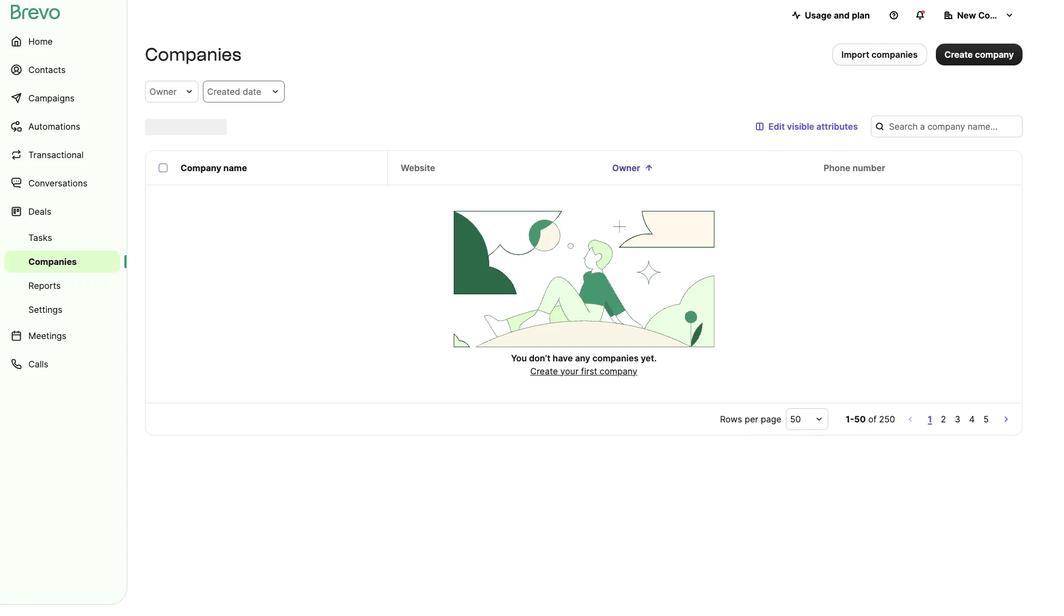 Task type: locate. For each thing, give the bounding box(es) containing it.
meetings
[[28, 331, 67, 342]]

calls
[[28, 359, 48, 370]]

company down new company on the right top
[[976, 49, 1015, 60]]

of
[[869, 414, 877, 425]]

1 vertical spatial owner
[[613, 163, 641, 174]]

don't
[[529, 353, 551, 364]]

1 horizontal spatial companies
[[145, 44, 241, 65]]

companies up 'owner' popup button on the left of the page
[[145, 44, 241, 65]]

companies up first
[[593, 353, 639, 364]]

per
[[745, 414, 759, 425]]

any
[[575, 353, 591, 364]]

250
[[880, 414, 896, 425]]

owner button
[[145, 81, 199, 103]]

create company button
[[936, 44, 1023, 65]]

name
[[224, 163, 247, 174]]

phone
[[824, 163, 851, 174]]

0 vertical spatial create
[[945, 49, 974, 60]]

create
[[945, 49, 974, 60], [531, 366, 558, 377]]

home link
[[4, 28, 120, 55]]

1 horizontal spatial create
[[945, 49, 974, 60]]

settings
[[28, 305, 62, 315]]

company right new
[[979, 10, 1019, 21]]

created date button
[[203, 81, 285, 103]]

50 right page
[[791, 414, 802, 425]]

page
[[761, 414, 782, 425]]

1 vertical spatial company
[[181, 163, 222, 174]]

2 button
[[939, 412, 949, 427]]

0 horizontal spatial owner
[[150, 86, 177, 97]]

0 vertical spatial companies
[[872, 49, 918, 60]]

tasks
[[28, 232, 52, 243]]

company left name
[[181, 163, 222, 174]]

2 50 from the left
[[855, 414, 866, 425]]

owner
[[150, 86, 177, 97], [613, 163, 641, 174]]

1 horizontal spatial companies
[[872, 49, 918, 60]]

1 vertical spatial create
[[531, 366, 558, 377]]

contacts
[[28, 64, 66, 75]]

settings link
[[4, 299, 120, 321]]

0 horizontal spatial company
[[600, 366, 638, 377]]

website
[[401, 163, 436, 174]]

1 horizontal spatial owner
[[613, 163, 641, 174]]

0 horizontal spatial 50
[[791, 414, 802, 425]]

attributes
[[817, 121, 859, 132]]

1-50 of 250
[[846, 414, 896, 425]]

1 horizontal spatial 50
[[855, 414, 866, 425]]

0 horizontal spatial companies
[[28, 257, 77, 267]]

companies link
[[4, 251, 120, 273]]

Search a company name... search field
[[872, 116, 1023, 138]]

have
[[553, 353, 573, 364]]

campaigns
[[28, 93, 75, 104]]

import
[[842, 49, 870, 60]]

import companies button
[[833, 44, 928, 65]]

company
[[979, 10, 1019, 21], [181, 163, 222, 174]]

rows
[[721, 414, 743, 425]]

0 vertical spatial company
[[976, 49, 1015, 60]]

0 horizontal spatial create
[[531, 366, 558, 377]]

up image
[[645, 164, 654, 172]]

1 vertical spatial company
[[600, 366, 638, 377]]

meetings link
[[4, 323, 120, 349]]

0 horizontal spatial companies
[[593, 353, 639, 364]]

create down don't
[[531, 366, 558, 377]]

50
[[791, 414, 802, 425], [855, 414, 866, 425]]

companies inside the you don't have any companies yet. create your first company
[[593, 353, 639, 364]]

home
[[28, 36, 53, 47]]

companies
[[872, 49, 918, 60], [593, 353, 639, 364]]

companies up reports
[[28, 257, 77, 267]]

you don't have any companies yet. create your first company
[[511, 353, 657, 377]]

1 horizontal spatial company
[[976, 49, 1015, 60]]

4
[[970, 414, 975, 425]]

0 horizontal spatial company
[[181, 163, 222, 174]]

1 horizontal spatial company
[[979, 10, 1019, 21]]

conversations link
[[4, 170, 120, 196]]

0 vertical spatial owner
[[150, 86, 177, 97]]

campaigns link
[[4, 85, 120, 111]]

companies
[[145, 44, 241, 65], [28, 257, 77, 267]]

transactional link
[[4, 142, 120, 168]]

1 50 from the left
[[791, 414, 802, 425]]

contacts link
[[4, 57, 120, 83]]

1 vertical spatial companies
[[593, 353, 639, 364]]

1 vertical spatial companies
[[28, 257, 77, 267]]

companies right import
[[872, 49, 918, 60]]

reports
[[28, 281, 61, 291]]

0 vertical spatial company
[[979, 10, 1019, 21]]

4 button
[[968, 412, 978, 427]]

create inside the you don't have any companies yet. create your first company
[[531, 366, 558, 377]]

edit visible attributes button
[[747, 116, 867, 138]]

50 button
[[786, 409, 829, 431]]

50 left of
[[855, 414, 866, 425]]

create down new
[[945, 49, 974, 60]]

tasks link
[[4, 227, 120, 249]]

visible
[[788, 121, 815, 132]]

calls link
[[4, 351, 120, 378]]

company right first
[[600, 366, 638, 377]]

company name
[[181, 163, 247, 174]]

company
[[976, 49, 1015, 60], [600, 366, 638, 377]]

50 inside popup button
[[791, 414, 802, 425]]

company inside button
[[976, 49, 1015, 60]]



Task type: describe. For each thing, give the bounding box(es) containing it.
3
[[956, 414, 961, 425]]

companies inside button
[[872, 49, 918, 60]]

3 button
[[953, 412, 963, 427]]

5
[[984, 414, 989, 425]]

reports link
[[4, 275, 120, 297]]

new company
[[958, 10, 1019, 21]]

number
[[853, 163, 886, 174]]

company inside the you don't have any companies yet. create your first company
[[600, 366, 638, 377]]

automations link
[[4, 114, 120, 140]]

new company button
[[936, 4, 1023, 26]]

conversations
[[28, 178, 88, 189]]

company inside new company button
[[979, 10, 1019, 21]]

plan
[[852, 10, 871, 21]]

usage and plan
[[805, 10, 871, 21]]

your
[[561, 366, 579, 377]]

automations
[[28, 121, 80, 132]]

first
[[581, 366, 598, 377]]

deals
[[28, 206, 51, 217]]

new
[[958, 10, 977, 21]]

create company
[[945, 49, 1015, 60]]

1 button
[[926, 412, 935, 427]]

transactional
[[28, 150, 84, 160]]

create inside button
[[945, 49, 974, 60]]

you
[[511, 353, 527, 364]]

edit visible attributes
[[769, 121, 859, 132]]

created
[[207, 86, 240, 97]]

usage
[[805, 10, 832, 21]]

0 vertical spatial companies
[[145, 44, 241, 65]]

1
[[929, 414, 933, 425]]

rows per page
[[721, 414, 782, 425]]

1-
[[846, 414, 855, 425]]

owner inside popup button
[[150, 86, 177, 97]]

yet.
[[641, 353, 657, 364]]

date
[[243, 86, 261, 97]]

phone number
[[824, 163, 886, 174]]

edit
[[769, 121, 785, 132]]

and
[[834, 10, 850, 21]]

import companies
[[842, 49, 918, 60]]

2
[[942, 414, 947, 425]]

deals link
[[4, 199, 120, 225]]

created date
[[207, 86, 261, 97]]

usage and plan button
[[784, 4, 879, 26]]

5 button
[[982, 412, 992, 427]]



Task type: vqa. For each thing, say whether or not it's contained in the screenshot.
CALLS link
yes



